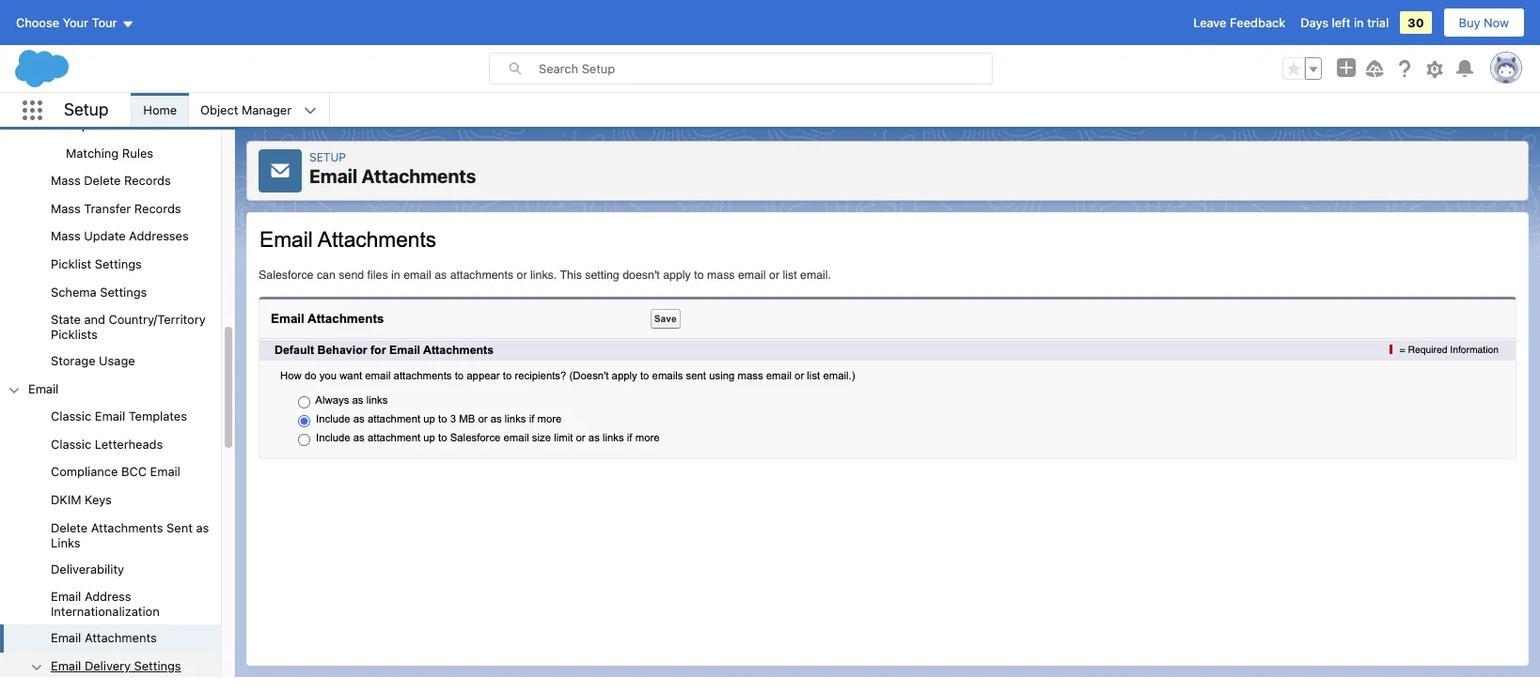Task type: vqa. For each thing, say whether or not it's contained in the screenshot.
Storage Usage
yes



Task type: locate. For each thing, give the bounding box(es) containing it.
email down deliverability link at bottom left
[[51, 590, 81, 605]]

state and country/territory picklists link
[[51, 312, 221, 342]]

internationalization
[[51, 605, 160, 620]]

settings right delivery
[[134, 659, 181, 674]]

rules inside the duplicate rules link
[[123, 118, 154, 133]]

storage usage
[[51, 354, 135, 369]]

0 vertical spatial mass
[[51, 173, 81, 188]]

settings up the state and country/territory picklists
[[100, 284, 147, 299]]

leave
[[1193, 15, 1226, 30]]

home
[[143, 102, 177, 118]]

delete down matching rules "link"
[[84, 173, 121, 188]]

group containing classic email templates
[[0, 404, 221, 678]]

0 vertical spatial delete
[[84, 173, 121, 188]]

0 vertical spatial settings
[[95, 257, 142, 272]]

records up 'addresses'
[[134, 201, 181, 216]]

delete down dkim
[[51, 520, 88, 536]]

email down setup link
[[309, 165, 357, 187]]

email delivery settings
[[51, 659, 181, 674]]

0 horizontal spatial setup
[[64, 99, 108, 119]]

classic letterheads
[[51, 437, 163, 452]]

0 vertical spatial attachments
[[361, 165, 476, 187]]

email inside email address internationalization
[[51, 590, 81, 605]]

attachments inside delete attachments sent as links
[[91, 520, 163, 536]]

mass left transfer
[[51, 201, 81, 216]]

address
[[85, 590, 131, 605]]

records for mass delete records
[[124, 173, 171, 188]]

storage
[[51, 354, 95, 369]]

mass
[[51, 173, 81, 188], [51, 201, 81, 216], [51, 229, 81, 244]]

email right bcc
[[150, 465, 180, 480]]

setup inside setup email attachments
[[309, 150, 346, 165]]

1 vertical spatial setup
[[309, 150, 346, 165]]

object manager link
[[189, 93, 303, 127]]

picklist
[[51, 257, 91, 272]]

2 mass from the top
[[51, 201, 81, 216]]

1 vertical spatial mass
[[51, 201, 81, 216]]

3 mass from the top
[[51, 229, 81, 244]]

mass for mass transfer records
[[51, 201, 81, 216]]

attachments for email attachments
[[85, 631, 157, 646]]

settings for schema settings
[[100, 284, 147, 299]]

0 vertical spatial setup
[[64, 99, 108, 119]]

email up classic letterheads
[[95, 409, 125, 424]]

2 vertical spatial mass
[[51, 229, 81, 244]]

delete inside delete attachments sent as links
[[51, 520, 88, 536]]

group
[[0, 0, 221, 376], [0, 84, 221, 168], [0, 404, 221, 678]]

rules down home
[[123, 118, 154, 133]]

2 classic from the top
[[51, 437, 91, 452]]

picklists
[[51, 327, 98, 342]]

rules
[[123, 118, 154, 133], [122, 145, 153, 160]]

1 classic from the top
[[51, 409, 91, 424]]

0 vertical spatial rules
[[123, 118, 154, 133]]

classic down email link
[[51, 409, 91, 424]]

1 group from the top
[[0, 0, 221, 376]]

1 vertical spatial records
[[134, 201, 181, 216]]

2 group from the top
[[0, 84, 221, 168]]

0 vertical spatial records
[[124, 173, 171, 188]]

1 horizontal spatial setup
[[309, 150, 346, 165]]

mass up picklist
[[51, 229, 81, 244]]

classic
[[51, 409, 91, 424], [51, 437, 91, 452]]

classic up the compliance
[[51, 437, 91, 452]]

setup email attachments
[[309, 150, 476, 187]]

links
[[51, 536, 80, 551]]

delete
[[84, 173, 121, 188], [51, 520, 88, 536]]

delivery
[[85, 659, 131, 674]]

your
[[63, 15, 88, 30]]

settings
[[95, 257, 142, 272], [100, 284, 147, 299], [134, 659, 181, 674]]

records up mass transfer records
[[124, 173, 171, 188]]

attachments inside setup email attachments
[[361, 165, 476, 187]]

settings inside tree item
[[134, 659, 181, 674]]

mass delete records link
[[51, 173, 171, 190]]

tour
[[92, 15, 117, 30]]

state and country/territory picklists
[[51, 312, 206, 342]]

settings down mass update addresses "link"
[[95, 257, 142, 272]]

matching rules link
[[66, 145, 153, 162]]

records
[[124, 173, 171, 188], [134, 201, 181, 216]]

1 vertical spatial attachments
[[91, 520, 163, 536]]

buy now button
[[1443, 8, 1525, 38]]

rules up mass delete records
[[122, 145, 153, 160]]

keys
[[85, 493, 112, 508]]

email
[[309, 165, 357, 187], [28, 381, 59, 396], [95, 409, 125, 424], [150, 465, 180, 480], [51, 590, 81, 605], [51, 631, 81, 646], [51, 659, 81, 674]]

2 vertical spatial settings
[[134, 659, 181, 674]]

mass inside "link"
[[51, 229, 81, 244]]

1 mass from the top
[[51, 173, 81, 188]]

usage
[[99, 354, 135, 369]]

email inside "link"
[[150, 465, 180, 480]]

email link
[[28, 381, 59, 398]]

choose
[[16, 15, 59, 30]]

email down 'internationalization'
[[51, 631, 81, 646]]

1 vertical spatial classic
[[51, 437, 91, 452]]

mass down matching
[[51, 173, 81, 188]]

records inside "link"
[[134, 201, 181, 216]]

schema settings link
[[51, 284, 147, 301]]

attachments inside tree item
[[85, 631, 157, 646]]

mass inside "link"
[[51, 201, 81, 216]]

setup
[[64, 99, 108, 119], [309, 150, 346, 165]]

attachments
[[361, 165, 476, 187], [91, 520, 163, 536], [85, 631, 157, 646]]

deliverability
[[51, 562, 124, 577]]

trial
[[1367, 15, 1389, 30]]

days left in trial
[[1301, 15, 1389, 30]]

1 vertical spatial delete
[[51, 520, 88, 536]]

1 vertical spatial settings
[[100, 284, 147, 299]]

email address internationalization link
[[51, 590, 221, 620]]

leave feedback
[[1193, 15, 1285, 30]]

3 group from the top
[[0, 404, 221, 678]]

mass update addresses link
[[51, 229, 189, 245]]

2 vertical spatial attachments
[[85, 631, 157, 646]]

1 vertical spatial rules
[[122, 145, 153, 160]]

manager
[[242, 102, 292, 118]]

in
[[1354, 15, 1364, 30]]

now
[[1484, 15, 1509, 30]]

0 vertical spatial classic
[[51, 409, 91, 424]]

rules inside matching rules "link"
[[122, 145, 153, 160]]

matching rules
[[66, 145, 153, 160]]

classic email templates link
[[51, 409, 187, 426]]

choose your tour button
[[15, 8, 135, 38]]



Task type: describe. For each thing, give the bounding box(es) containing it.
buy
[[1459, 15, 1480, 30]]

update
[[84, 229, 126, 244]]

picklist settings link
[[51, 257, 142, 273]]

rules for duplicate rules
[[123, 118, 154, 133]]

storage usage link
[[51, 354, 135, 370]]

mass update addresses
[[51, 229, 189, 244]]

addresses
[[129, 229, 189, 244]]

setup link
[[309, 150, 346, 165]]

feedback
[[1230, 15, 1285, 30]]

email down storage
[[28, 381, 59, 396]]

picklist settings
[[51, 257, 142, 272]]

email tree item
[[0, 376, 221, 678]]

as
[[196, 520, 209, 536]]

sent
[[167, 520, 193, 536]]

duplicate rules
[[66, 118, 154, 133]]

email delivery settings link
[[51, 659, 181, 675]]

classic email templates
[[51, 409, 187, 424]]

email delivery settings tree item
[[0, 653, 221, 678]]

transfer
[[84, 201, 131, 216]]

delete attachments sent as links
[[51, 520, 209, 551]]

email attachments link
[[51, 631, 157, 648]]

dkim keys link
[[51, 493, 112, 509]]

setup for setup
[[64, 99, 108, 119]]

email attachments
[[51, 631, 157, 646]]

email inside setup email attachments
[[309, 165, 357, 187]]

classic letterheads link
[[51, 437, 163, 454]]

buy now
[[1459, 15, 1509, 30]]

compliance bcc email link
[[51, 465, 180, 481]]

attachments for delete attachments sent as links
[[91, 520, 163, 536]]

mass transfer records
[[51, 201, 181, 216]]

letterheads
[[95, 437, 163, 452]]

mass transfer records link
[[51, 201, 181, 218]]

mass for mass delete records
[[51, 173, 81, 188]]

duplicate rules link
[[66, 118, 154, 134]]

matching
[[66, 145, 119, 160]]

duplicate
[[66, 118, 120, 133]]

schema settings
[[51, 284, 147, 299]]

bcc
[[121, 465, 147, 480]]

days
[[1301, 15, 1328, 30]]

compliance
[[51, 465, 118, 480]]

settings for picklist settings
[[95, 257, 142, 272]]

state
[[51, 312, 81, 327]]

email attachments tree item
[[0, 625, 221, 653]]

rules for matching rules
[[122, 145, 153, 160]]

setup for setup email attachments
[[309, 150, 346, 165]]

schema
[[51, 284, 97, 299]]

delete attachments sent as links link
[[51, 520, 221, 551]]

dkim keys
[[51, 493, 112, 508]]

country/territory
[[109, 312, 206, 327]]

email address internationalization
[[51, 590, 160, 620]]

home link
[[132, 93, 188, 127]]

30
[[1408, 15, 1424, 30]]

mass delete records
[[51, 173, 171, 188]]

choose your tour
[[16, 15, 117, 30]]

dkim
[[51, 493, 81, 508]]

classic for classic letterheads
[[51, 437, 91, 452]]

object manager
[[200, 102, 292, 118]]

deliverability link
[[51, 562, 124, 578]]

templates
[[129, 409, 187, 424]]

compliance bcc email
[[51, 465, 180, 480]]

and
[[84, 312, 105, 327]]

email left delivery
[[51, 659, 81, 674]]

leave feedback link
[[1193, 15, 1285, 30]]

records for mass transfer records
[[134, 201, 181, 216]]

left
[[1332, 15, 1350, 30]]

object
[[200, 102, 238, 118]]

mass for mass update addresses
[[51, 229, 81, 244]]

classic for classic email templates
[[51, 409, 91, 424]]



